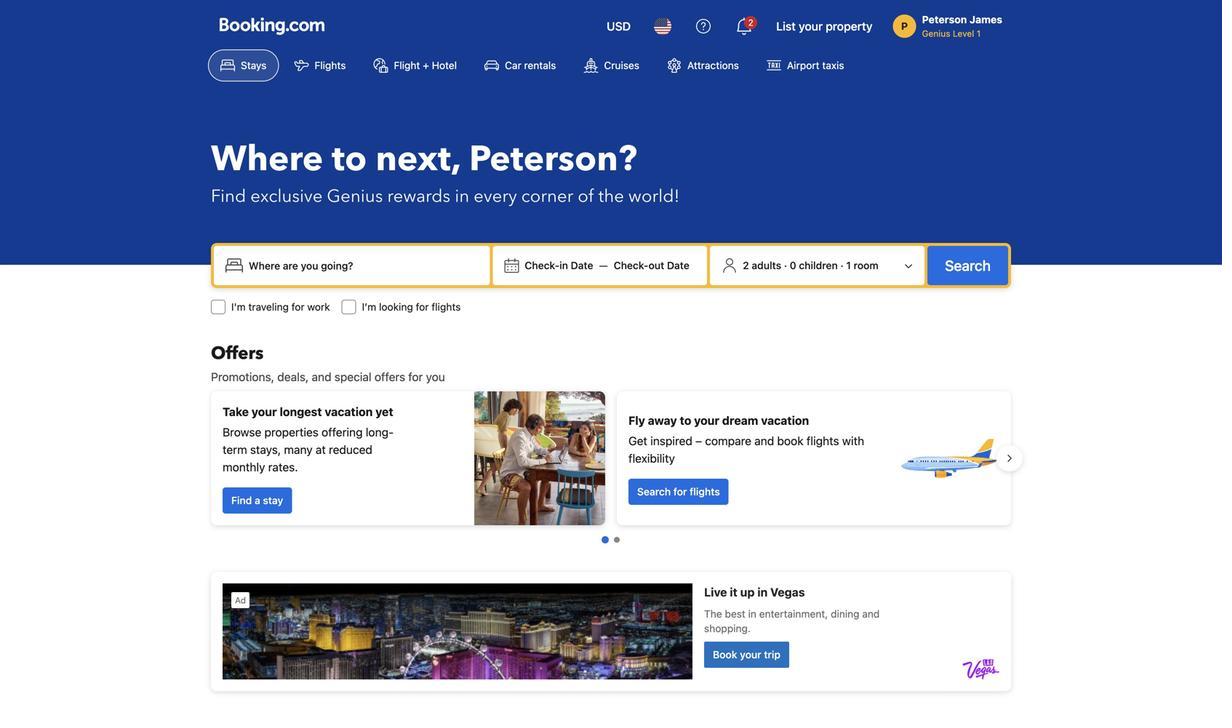 Task type: vqa. For each thing, say whether or not it's contained in the screenshot.
PROGRESS BAR inside the Offers Main Content
yes



Task type: describe. For each thing, give the bounding box(es) containing it.
1 inside peterson james genius level 1
[[977, 28, 981, 39]]

car
[[505, 59, 522, 71]]

peterson?
[[469, 135, 638, 183]]

2 button
[[727, 9, 762, 44]]

progress bar inside the offers 'main content'
[[602, 536, 620, 544]]

where
[[211, 135, 323, 183]]

–
[[696, 434, 702, 448]]

peterson james genius level 1
[[923, 13, 1003, 39]]

search for search
[[946, 257, 991, 274]]

i'm traveling for work
[[231, 301, 330, 313]]

search for search for flights
[[638, 486, 671, 498]]

search for flights link
[[629, 479, 729, 505]]

attractions
[[688, 59, 739, 71]]

level
[[953, 28, 975, 39]]

search button
[[928, 246, 1009, 285]]

and inside fly away to your dream vacation get inspired – compare and book flights with flexibility
[[755, 434, 775, 448]]

long-
[[366, 425, 394, 439]]

flights link
[[282, 49, 358, 82]]

offering
[[322, 425, 363, 439]]

corner
[[522, 185, 574, 209]]

region containing take your longest vacation yet
[[199, 386, 1023, 531]]

flight + hotel
[[394, 59, 457, 71]]

you
[[426, 370, 445, 384]]

looking
[[379, 301, 413, 313]]

genius inside peterson james genius level 1
[[923, 28, 951, 39]]

longest
[[280, 405, 322, 419]]

flight
[[394, 59, 420, 71]]

booking.com image
[[220, 17, 325, 35]]

Where are you going? field
[[243, 253, 484, 279]]

fly away to your dream vacation get inspired – compare and book flights with flexibility
[[629, 414, 865, 466]]

airport
[[788, 59, 820, 71]]

children
[[799, 260, 838, 272]]

find a stay link
[[223, 488, 292, 514]]

traveling
[[249, 301, 289, 313]]

at
[[316, 443, 326, 457]]

vacation inside fly away to your dream vacation get inspired – compare and book flights with flexibility
[[762, 414, 810, 428]]

of
[[578, 185, 594, 209]]

the
[[599, 185, 625, 209]]

check-in date button
[[519, 253, 600, 279]]

world!
[[629, 185, 680, 209]]

attractions link
[[655, 49, 752, 82]]

search for flights
[[638, 486, 720, 498]]

for down "flexibility"
[[674, 486, 687, 498]]

0
[[790, 260, 797, 272]]

airport taxis
[[788, 59, 845, 71]]

offers promotions, deals, and special offers for you
[[211, 342, 445, 384]]

out
[[649, 260, 665, 272]]

to inside where to next, peterson? find exclusive genius rewards in every corner of the world!
[[332, 135, 367, 183]]

rewards
[[388, 185, 451, 209]]

stays,
[[250, 443, 281, 457]]

taxis
[[823, 59, 845, 71]]

p
[[902, 20, 908, 32]]

deals,
[[278, 370, 309, 384]]

list
[[777, 19, 796, 33]]

every
[[474, 185, 517, 209]]

check-in date — check-out date
[[525, 260, 690, 272]]

list your property
[[777, 19, 873, 33]]

fly away to your dream vacation image
[[898, 408, 1000, 510]]

take your longest vacation yet browse properties offering long- term stays, many at reduced monthly rates.
[[223, 405, 394, 474]]

2 check- from the left
[[614, 260, 649, 272]]

away
[[648, 414, 677, 428]]

promotions,
[[211, 370, 274, 384]]

—
[[600, 260, 608, 272]]

a
[[255, 495, 260, 507]]

peterson
[[923, 13, 968, 25]]

and inside 'offers promotions, deals, and special offers for you'
[[312, 370, 332, 384]]

find a stay
[[231, 495, 283, 507]]

2 adults · 0 children · 1 room button
[[716, 252, 919, 280]]

offers
[[211, 342, 264, 366]]

1 date from the left
[[571, 260, 594, 272]]

vacation inside take your longest vacation yet browse properties offering long- term stays, many at reduced monthly rates.
[[325, 405, 373, 419]]

fly
[[629, 414, 646, 428]]

next,
[[376, 135, 461, 183]]

flights
[[315, 59, 346, 71]]

2 · from the left
[[841, 260, 844, 272]]

cruises link
[[572, 49, 652, 82]]

1 · from the left
[[785, 260, 788, 272]]

0 vertical spatial flights
[[432, 301, 461, 313]]

flights inside fly away to your dream vacation get inspired – compare and book flights with flexibility
[[807, 434, 840, 448]]

room
[[854, 260, 879, 272]]



Task type: locate. For each thing, give the bounding box(es) containing it.
0 vertical spatial search
[[946, 257, 991, 274]]

genius down peterson
[[923, 28, 951, 39]]

1 inside button
[[847, 260, 852, 272]]

flights down –
[[690, 486, 720, 498]]

monthly
[[223, 460, 265, 474]]

stay
[[263, 495, 283, 507]]

properties
[[265, 425, 319, 439]]

2 adults · 0 children · 1 room
[[743, 260, 879, 272]]

1 check- from the left
[[525, 260, 560, 272]]

flights left with on the right of the page
[[807, 434, 840, 448]]

+
[[423, 59, 429, 71]]

0 horizontal spatial search
[[638, 486, 671, 498]]

dream
[[723, 414, 759, 428]]

find
[[211, 185, 246, 209], [231, 495, 252, 507]]

1 vertical spatial flights
[[807, 434, 840, 448]]

in left —
[[560, 260, 568, 272]]

0 horizontal spatial your
[[252, 405, 277, 419]]

find inside where to next, peterson? find exclusive genius rewards in every corner of the world!
[[211, 185, 246, 209]]

yet
[[376, 405, 394, 419]]

1 horizontal spatial your
[[695, 414, 720, 428]]

genius left the rewards
[[327, 185, 383, 209]]

1 vertical spatial 1
[[847, 260, 852, 272]]

stays
[[241, 59, 267, 71]]

find inside the offers 'main content'
[[231, 495, 252, 507]]

i'm
[[231, 301, 246, 313]]

in
[[455, 185, 470, 209], [560, 260, 568, 272]]

get
[[629, 434, 648, 448]]

your for list
[[799, 19, 823, 33]]

1 horizontal spatial 1
[[977, 28, 981, 39]]

0 horizontal spatial and
[[312, 370, 332, 384]]

inspired
[[651, 434, 693, 448]]

advertisement region
[[211, 572, 1012, 692]]

reduced
[[329, 443, 373, 457]]

2 left list
[[749, 17, 754, 28]]

check-out date button
[[608, 253, 696, 279]]

i'm looking for flights
[[362, 301, 461, 313]]

1
[[977, 28, 981, 39], [847, 260, 852, 272]]

1 vertical spatial in
[[560, 260, 568, 272]]

1 horizontal spatial check-
[[614, 260, 649, 272]]

i'm
[[362, 301, 377, 313]]

2 inside button
[[743, 260, 750, 272]]

0 horizontal spatial check-
[[525, 260, 560, 272]]

and right deals,
[[312, 370, 332, 384]]

search inside button
[[946, 257, 991, 274]]

1 horizontal spatial flights
[[690, 486, 720, 498]]

your inside take your longest vacation yet browse properties offering long- term stays, many at reduced monthly rates.
[[252, 405, 277, 419]]

progress bar
[[602, 536, 620, 544]]

your inside fly away to your dream vacation get inspired – compare and book flights with flexibility
[[695, 414, 720, 428]]

where to next, peterson? find exclusive genius rewards in every corner of the world!
[[211, 135, 680, 209]]

exclusive
[[251, 185, 323, 209]]

0 vertical spatial genius
[[923, 28, 951, 39]]

1 horizontal spatial and
[[755, 434, 775, 448]]

1 vertical spatial to
[[680, 414, 692, 428]]

rates.
[[268, 460, 298, 474]]

offers main content
[[199, 342, 1023, 702]]

1 vertical spatial genius
[[327, 185, 383, 209]]

genius inside where to next, peterson? find exclusive genius rewards in every corner of the world!
[[327, 185, 383, 209]]

·
[[785, 260, 788, 272], [841, 260, 844, 272]]

your
[[799, 19, 823, 33], [252, 405, 277, 419], [695, 414, 720, 428]]

1 left room
[[847, 260, 852, 272]]

1 horizontal spatial to
[[680, 414, 692, 428]]

airport taxis link
[[755, 49, 857, 82]]

cruises
[[604, 59, 640, 71]]

hotel
[[432, 59, 457, 71]]

0 vertical spatial 1
[[977, 28, 981, 39]]

to
[[332, 135, 367, 183], [680, 414, 692, 428]]

date left —
[[571, 260, 594, 272]]

2 horizontal spatial flights
[[807, 434, 840, 448]]

2 vertical spatial flights
[[690, 486, 720, 498]]

offers
[[375, 370, 406, 384]]

vacation up book
[[762, 414, 810, 428]]

take
[[223, 405, 249, 419]]

to left next,
[[332, 135, 367, 183]]

in inside where to next, peterson? find exclusive genius rewards in every corner of the world!
[[455, 185, 470, 209]]

your right take
[[252, 405, 277, 419]]

your account menu peterson james genius level 1 element
[[893, 7, 1009, 40]]

1 horizontal spatial search
[[946, 257, 991, 274]]

search inside region
[[638, 486, 671, 498]]

0 vertical spatial in
[[455, 185, 470, 209]]

2 for 2 adults · 0 children · 1 room
[[743, 260, 750, 272]]

1 vertical spatial find
[[231, 495, 252, 507]]

find left a on the bottom of page
[[231, 495, 252, 507]]

1 vertical spatial search
[[638, 486, 671, 498]]

0 horizontal spatial to
[[332, 135, 367, 183]]

term
[[223, 443, 247, 457]]

for left work
[[292, 301, 305, 313]]

check-
[[525, 260, 560, 272], [614, 260, 649, 272]]

genius
[[923, 28, 951, 39], [327, 185, 383, 209]]

0 horizontal spatial date
[[571, 260, 594, 272]]

your right list
[[799, 19, 823, 33]]

flights
[[432, 301, 461, 313], [807, 434, 840, 448], [690, 486, 720, 498]]

rentals
[[524, 59, 556, 71]]

0 vertical spatial find
[[211, 185, 246, 209]]

and
[[312, 370, 332, 384], [755, 434, 775, 448]]

0 horizontal spatial vacation
[[325, 405, 373, 419]]

0 horizontal spatial in
[[455, 185, 470, 209]]

to inside fly away to your dream vacation get inspired – compare and book flights with flexibility
[[680, 414, 692, 428]]

1 horizontal spatial ·
[[841, 260, 844, 272]]

0 horizontal spatial flights
[[432, 301, 461, 313]]

flights right looking
[[432, 301, 461, 313]]

check- left —
[[525, 260, 560, 272]]

for right looking
[[416, 301, 429, 313]]

1 horizontal spatial vacation
[[762, 414, 810, 428]]

0 vertical spatial and
[[312, 370, 332, 384]]

to right away
[[680, 414, 692, 428]]

region
[[199, 386, 1023, 531]]

property
[[826, 19, 873, 33]]

your up –
[[695, 414, 720, 428]]

1 horizontal spatial date
[[667, 260, 690, 272]]

your for take
[[252, 405, 277, 419]]

2 inside dropdown button
[[749, 17, 754, 28]]

flight + hotel link
[[361, 49, 470, 82]]

work
[[307, 301, 330, 313]]

for
[[292, 301, 305, 313], [416, 301, 429, 313], [409, 370, 423, 384], [674, 486, 687, 498]]

and left book
[[755, 434, 775, 448]]

0 horizontal spatial 1
[[847, 260, 852, 272]]

2 date from the left
[[667, 260, 690, 272]]

flexibility
[[629, 452, 675, 466]]

2 for 2
[[749, 17, 754, 28]]

1 right the level at the top of page
[[977, 28, 981, 39]]

james
[[970, 13, 1003, 25]]

compare
[[706, 434, 752, 448]]

0 horizontal spatial genius
[[327, 185, 383, 209]]

for inside 'offers promotions, deals, and special offers for you'
[[409, 370, 423, 384]]

0 vertical spatial 2
[[749, 17, 754, 28]]

1 horizontal spatial in
[[560, 260, 568, 272]]

2 horizontal spatial your
[[799, 19, 823, 33]]

stays link
[[208, 49, 279, 82]]

vacation
[[325, 405, 373, 419], [762, 414, 810, 428]]

2
[[749, 17, 754, 28], [743, 260, 750, 272]]

2 left adults at the right of the page
[[743, 260, 750, 272]]

car rentals
[[505, 59, 556, 71]]

in left every
[[455, 185, 470, 209]]

usd
[[607, 19, 631, 33]]

adults
[[752, 260, 782, 272]]

take your longest vacation yet image
[[475, 392, 606, 526]]

list your property link
[[768, 9, 882, 44]]

special
[[335, 370, 372, 384]]

many
[[284, 443, 313, 457]]

date
[[571, 260, 594, 272], [667, 260, 690, 272]]

1 horizontal spatial genius
[[923, 28, 951, 39]]

0 vertical spatial to
[[332, 135, 367, 183]]

find down where on the left top
[[211, 185, 246, 209]]

browse
[[223, 425, 262, 439]]

· left 0
[[785, 260, 788, 272]]

0 horizontal spatial ·
[[785, 260, 788, 272]]

with
[[843, 434, 865, 448]]

1 vertical spatial and
[[755, 434, 775, 448]]

usd button
[[598, 9, 640, 44]]

book
[[778, 434, 804, 448]]

vacation up offering
[[325, 405, 373, 419]]

date right out
[[667, 260, 690, 272]]

1 vertical spatial 2
[[743, 260, 750, 272]]

check- right —
[[614, 260, 649, 272]]

for left you
[[409, 370, 423, 384]]

car rentals link
[[472, 49, 569, 82]]

· right the children
[[841, 260, 844, 272]]



